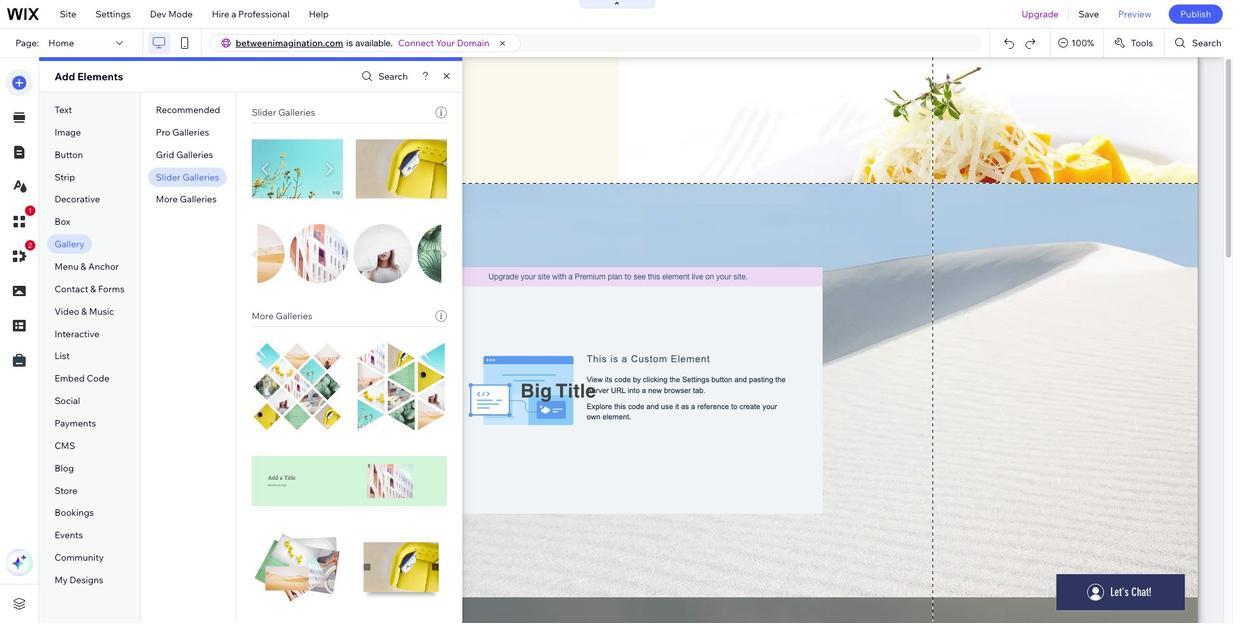 Task type: locate. For each thing, give the bounding box(es) containing it.
galleries
[[278, 107, 315, 118], [172, 126, 209, 138], [176, 149, 213, 160], [183, 171, 219, 183], [180, 194, 217, 205], [276, 310, 313, 322]]

1 vertical spatial search
[[379, 71, 408, 82]]

store
[[55, 485, 77, 496]]

recommended
[[156, 104, 220, 116]]

0 vertical spatial &
[[81, 261, 86, 272]]

your
[[436, 37, 455, 49]]

search down available.
[[379, 71, 408, 82]]

more galleries
[[156, 194, 217, 205], [252, 310, 313, 322]]

publish
[[1181, 8, 1212, 20]]

100% button
[[1051, 29, 1104, 57]]

help
[[309, 8, 329, 20]]

0 horizontal spatial more
[[156, 194, 178, 205]]

betweenimagination.com
[[236, 37, 343, 49]]

publish button
[[1169, 4, 1223, 24]]

1 horizontal spatial more
[[252, 310, 274, 322]]

& right menu
[[81, 261, 86, 272]]

search button
[[1166, 29, 1234, 57], [359, 67, 408, 86]]

slider
[[252, 107, 276, 118], [156, 171, 181, 183]]

0 vertical spatial slider
[[252, 107, 276, 118]]

1 button
[[6, 206, 35, 235]]

tools button
[[1104, 29, 1165, 57]]

contact
[[55, 283, 88, 295]]

2 vertical spatial &
[[81, 306, 87, 317]]

video & music
[[55, 306, 114, 317]]

contact & forms
[[55, 283, 125, 295]]

0 vertical spatial search
[[1193, 37, 1222, 49]]

button
[[55, 149, 83, 160]]

slider galleries
[[252, 107, 315, 118], [156, 171, 219, 183]]

save button
[[1069, 0, 1109, 28]]

dev mode
[[150, 8, 193, 20]]

&
[[81, 261, 86, 272], [90, 283, 96, 295], [81, 306, 87, 317]]

& right video
[[81, 306, 87, 317]]

search button down available.
[[359, 67, 408, 86]]

payments
[[55, 418, 96, 429]]

0 vertical spatial more
[[156, 194, 178, 205]]

0 horizontal spatial slider galleries
[[156, 171, 219, 183]]

cms
[[55, 440, 75, 452]]

0 vertical spatial more galleries
[[156, 194, 217, 205]]

1 horizontal spatial slider galleries
[[252, 107, 315, 118]]

1 horizontal spatial search button
[[1166, 29, 1234, 57]]

1 horizontal spatial search
[[1193, 37, 1222, 49]]

gallery
[[55, 238, 84, 250]]

embed
[[55, 373, 85, 384]]

available.
[[356, 38, 393, 48]]

grid galleries
[[156, 149, 213, 160]]

settings
[[96, 8, 131, 20]]

community
[[55, 552, 104, 564]]

pro
[[156, 126, 170, 138]]

blog
[[55, 462, 74, 474]]

0 vertical spatial search button
[[1166, 29, 1234, 57]]

text
[[55, 104, 72, 116]]

1 vertical spatial slider galleries
[[156, 171, 219, 183]]

1 vertical spatial &
[[90, 283, 96, 295]]

& left forms in the left of the page
[[90, 283, 96, 295]]

dev
[[150, 8, 166, 20]]

social
[[55, 395, 80, 407]]

search
[[1193, 37, 1222, 49], [379, 71, 408, 82]]

add
[[55, 70, 75, 83]]

strip
[[55, 171, 75, 183]]

preview
[[1119, 8, 1152, 20]]

0 horizontal spatial search button
[[359, 67, 408, 86]]

search down publish button
[[1193, 37, 1222, 49]]

1 horizontal spatial more galleries
[[252, 310, 313, 322]]

professional
[[238, 8, 290, 20]]

0 horizontal spatial slider
[[156, 171, 181, 183]]

add elements
[[55, 70, 123, 83]]

0 vertical spatial slider galleries
[[252, 107, 315, 118]]

search button down publish
[[1166, 29, 1234, 57]]

menu & anchor
[[55, 261, 119, 272]]

my
[[55, 574, 68, 586]]

more
[[156, 194, 178, 205], [252, 310, 274, 322]]

home
[[49, 37, 74, 49]]

embed code
[[55, 373, 109, 384]]

1 vertical spatial search button
[[359, 67, 408, 86]]



Task type: describe. For each thing, give the bounding box(es) containing it.
list
[[55, 350, 70, 362]]

1 vertical spatial slider
[[156, 171, 181, 183]]

anchor
[[88, 261, 119, 272]]

code
[[87, 373, 109, 384]]

domain
[[457, 37, 490, 49]]

is available. connect your domain
[[347, 37, 490, 49]]

connect
[[398, 37, 434, 49]]

1
[[28, 207, 32, 215]]

& for menu
[[81, 261, 86, 272]]

is
[[347, 38, 353, 48]]

hire a professional
[[212, 8, 290, 20]]

a
[[232, 8, 236, 20]]

2 button
[[6, 240, 35, 270]]

events
[[55, 530, 83, 541]]

interactive
[[55, 328, 100, 340]]

1 vertical spatial more galleries
[[252, 310, 313, 322]]

bookings
[[55, 507, 94, 519]]

pro galleries
[[156, 126, 209, 138]]

0 horizontal spatial search
[[379, 71, 408, 82]]

menu
[[55, 261, 79, 272]]

& for contact
[[90, 283, 96, 295]]

designs
[[70, 574, 103, 586]]

elements
[[77, 70, 123, 83]]

forms
[[98, 283, 125, 295]]

tools
[[1131, 37, 1154, 49]]

upgrade
[[1022, 8, 1059, 20]]

100%
[[1072, 37, 1095, 49]]

music
[[89, 306, 114, 317]]

box
[[55, 216, 70, 228]]

1 horizontal spatial slider
[[252, 107, 276, 118]]

save
[[1079, 8, 1100, 20]]

site
[[60, 8, 76, 20]]

hire
[[212, 8, 229, 20]]

grid
[[156, 149, 174, 160]]

my designs
[[55, 574, 103, 586]]

1 vertical spatial more
[[252, 310, 274, 322]]

0 horizontal spatial more galleries
[[156, 194, 217, 205]]

mode
[[168, 8, 193, 20]]

& for video
[[81, 306, 87, 317]]

2
[[28, 242, 32, 249]]

decorative
[[55, 194, 100, 205]]

image
[[55, 126, 81, 138]]

video
[[55, 306, 79, 317]]

preview button
[[1109, 0, 1162, 28]]



Task type: vqa. For each thing, say whether or not it's contained in the screenshot.
defaults inside Set color defaults for themed elements across your site.
no



